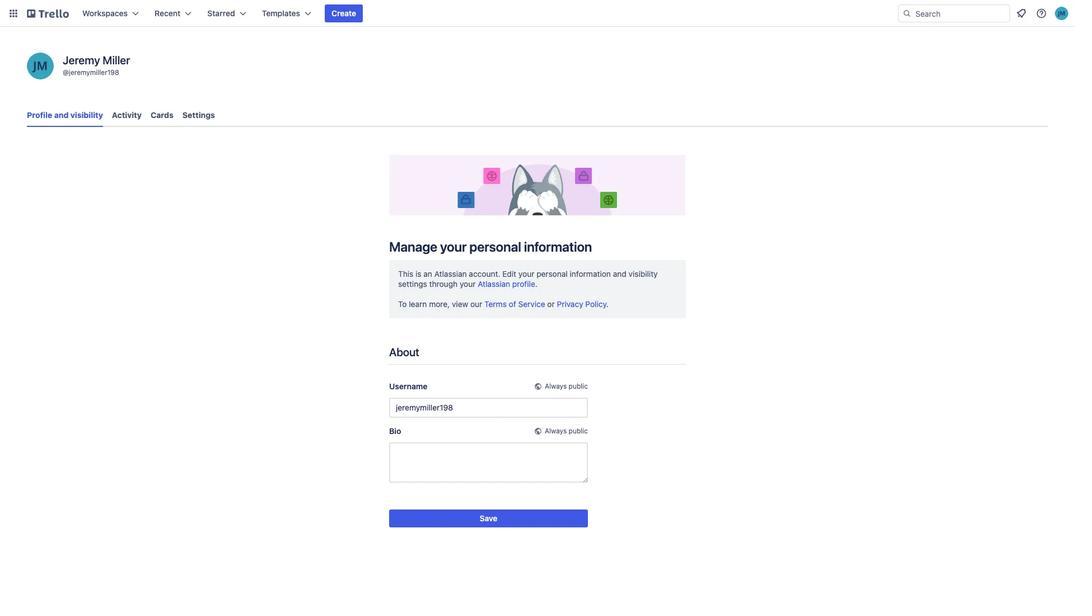 Task type: describe. For each thing, give the bounding box(es) containing it.
terms
[[484, 299, 507, 309]]

create button
[[325, 4, 363, 22]]

back to home image
[[27, 4, 69, 22]]

2 vertical spatial your
[[460, 279, 476, 289]]

search image
[[903, 9, 912, 18]]

visibility inside this is an atlassian account. edit your personal information and visibility settings through your
[[629, 269, 658, 279]]

is
[[416, 269, 421, 279]]

0 vertical spatial your
[[440, 239, 467, 255]]

this is an atlassian account. edit your personal information and visibility settings through your
[[398, 269, 658, 289]]

0 horizontal spatial personal
[[469, 239, 521, 255]]

workspaces button
[[76, 4, 146, 22]]

templates
[[262, 8, 300, 18]]

Search field
[[912, 5, 1010, 22]]

privacy
[[557, 299, 583, 309]]

starred button
[[201, 4, 253, 22]]

our
[[470, 299, 482, 309]]

1 vertical spatial your
[[518, 269, 534, 279]]

save button
[[389, 510, 588, 528]]

switch to… image
[[8, 8, 19, 19]]

atlassian profile
[[478, 279, 535, 289]]

0 notifications image
[[1015, 7, 1028, 20]]

1 vertical spatial jeremy miller (jeremymiller198) image
[[27, 53, 54, 80]]

profile
[[512, 279, 535, 289]]

atlassian inside this is an atlassian account. edit your personal information and visibility settings through your
[[434, 269, 467, 279]]

cards link
[[151, 105, 174, 125]]

visibility inside 'link'
[[70, 110, 103, 120]]

activity
[[112, 110, 142, 120]]

always for username
[[545, 382, 567, 391]]

profile
[[27, 110, 52, 120]]

and inside 'link'
[[54, 110, 69, 120]]

open information menu image
[[1036, 8, 1047, 19]]

activity link
[[112, 105, 142, 125]]

personal inside this is an atlassian account. edit your personal information and visibility settings through your
[[537, 269, 568, 279]]

jeremy
[[63, 54, 100, 67]]

0 vertical spatial information
[[524, 239, 592, 255]]

service
[[518, 299, 545, 309]]

policy
[[585, 299, 606, 309]]

always public for username
[[545, 382, 588, 391]]

of
[[509, 299, 516, 309]]

information inside this is an atlassian account. edit your personal information and visibility settings through your
[[570, 269, 611, 279]]



Task type: locate. For each thing, give the bounding box(es) containing it.
public for bio
[[569, 427, 588, 436]]

0 vertical spatial public
[[569, 382, 588, 391]]

1 vertical spatial always
[[545, 427, 567, 436]]

1 horizontal spatial atlassian
[[478, 279, 510, 289]]

atlassian up through
[[434, 269, 467, 279]]

@
[[63, 68, 69, 77]]

account.
[[469, 269, 500, 279]]

0 vertical spatial and
[[54, 110, 69, 120]]

templates button
[[255, 4, 318, 22]]

1 vertical spatial visibility
[[629, 269, 658, 279]]

cards
[[151, 110, 174, 120]]

settings
[[182, 110, 215, 120]]

1 vertical spatial information
[[570, 269, 611, 279]]

workspaces
[[82, 8, 128, 18]]

2 public from the top
[[569, 427, 588, 436]]

your up profile
[[518, 269, 534, 279]]

about
[[389, 346, 419, 359]]

0 vertical spatial atlassian
[[434, 269, 467, 279]]

1 vertical spatial public
[[569, 427, 588, 436]]

public for username
[[569, 382, 588, 391]]

primary element
[[0, 0, 1075, 27]]

visibility
[[70, 110, 103, 120], [629, 269, 658, 279]]

jeremy miller (jeremymiller198) image right open information menu "icon"
[[1055, 7, 1068, 20]]

1 always public from the top
[[545, 382, 588, 391]]

always for bio
[[545, 427, 567, 436]]

0 vertical spatial always
[[545, 382, 567, 391]]

1 horizontal spatial and
[[613, 269, 626, 279]]

jeremy miller @ jeremymiller198
[[63, 54, 130, 77]]

save
[[480, 514, 497, 523]]

. inside . to learn more, view our
[[535, 279, 538, 289]]

recent button
[[148, 4, 198, 22]]

0 vertical spatial .
[[535, 279, 538, 289]]

. up "service"
[[535, 279, 538, 289]]

atlassian down account.
[[478, 279, 510, 289]]

jeremymiller198
[[69, 68, 119, 77]]

recent
[[155, 8, 180, 18]]

atlassian
[[434, 269, 467, 279], [478, 279, 510, 289]]

settings link
[[182, 105, 215, 125]]

this
[[398, 269, 413, 279]]

0 vertical spatial personal
[[469, 239, 521, 255]]

your up through
[[440, 239, 467, 255]]

your down account.
[[460, 279, 476, 289]]

terms of service link
[[484, 299, 545, 309]]

personal up or
[[537, 269, 568, 279]]

and
[[54, 110, 69, 120], [613, 269, 626, 279]]

information up this is an atlassian account. edit your personal information and visibility settings through your
[[524, 239, 592, 255]]

information
[[524, 239, 592, 255], [570, 269, 611, 279]]

or
[[547, 299, 555, 309]]

0 horizontal spatial and
[[54, 110, 69, 120]]

manage
[[389, 239, 437, 255]]

Bio text field
[[389, 443, 588, 483]]

settings
[[398, 279, 427, 289]]

1 vertical spatial and
[[613, 269, 626, 279]]

. right the privacy
[[606, 299, 609, 309]]

1 always from the top
[[545, 382, 567, 391]]

0 horizontal spatial visibility
[[70, 110, 103, 120]]

and inside this is an atlassian account. edit your personal information and visibility settings through your
[[613, 269, 626, 279]]

miller
[[103, 54, 130, 67]]

personal up account.
[[469, 239, 521, 255]]

public
[[569, 382, 588, 391], [569, 427, 588, 436]]

learn
[[409, 299, 427, 309]]

terms of service or privacy policy .
[[484, 299, 609, 309]]

1 vertical spatial personal
[[537, 269, 568, 279]]

1 horizontal spatial visibility
[[629, 269, 658, 279]]

1 public from the top
[[569, 382, 588, 391]]

1 horizontal spatial jeremy miller (jeremymiller198) image
[[1055, 7, 1068, 20]]

always public
[[545, 382, 588, 391], [545, 427, 588, 436]]

1 vertical spatial always public
[[545, 427, 588, 436]]

0 vertical spatial visibility
[[70, 110, 103, 120]]

username
[[389, 382, 428, 391]]

Username text field
[[389, 398, 588, 418]]

1 horizontal spatial personal
[[537, 269, 568, 279]]

always
[[545, 382, 567, 391], [545, 427, 567, 436]]

create
[[332, 8, 356, 18]]

manage your personal information
[[389, 239, 592, 255]]

0 horizontal spatial atlassian
[[434, 269, 467, 279]]

through
[[429, 279, 458, 289]]

personal
[[469, 239, 521, 255], [537, 269, 568, 279]]

always public for bio
[[545, 427, 588, 436]]

0 horizontal spatial .
[[535, 279, 538, 289]]

to
[[398, 299, 407, 309]]

view
[[452, 299, 468, 309]]

privacy policy link
[[557, 299, 606, 309]]

information up policy on the right of page
[[570, 269, 611, 279]]

your
[[440, 239, 467, 255], [518, 269, 534, 279], [460, 279, 476, 289]]

bio
[[389, 427, 401, 436]]

jeremy miller (jeremymiller198) image left the @
[[27, 53, 54, 80]]

0 horizontal spatial jeremy miller (jeremymiller198) image
[[27, 53, 54, 80]]

edit
[[502, 269, 516, 279]]

profile and visibility
[[27, 110, 103, 120]]

1 horizontal spatial .
[[606, 299, 609, 309]]

profile and visibility link
[[27, 105, 103, 127]]

more,
[[429, 299, 450, 309]]

2 always from the top
[[545, 427, 567, 436]]

an
[[424, 269, 432, 279]]

. to learn more, view our
[[398, 279, 538, 309]]

atlassian profile link
[[478, 279, 535, 289]]

jeremy miller (jeremymiller198) image
[[1055, 7, 1068, 20], [27, 53, 54, 80]]

0 vertical spatial jeremy miller (jeremymiller198) image
[[1055, 7, 1068, 20]]

.
[[535, 279, 538, 289], [606, 299, 609, 309]]

1 vertical spatial .
[[606, 299, 609, 309]]

2 always public from the top
[[545, 427, 588, 436]]

starred
[[207, 8, 235, 18]]

1 vertical spatial atlassian
[[478, 279, 510, 289]]

0 vertical spatial always public
[[545, 382, 588, 391]]



Task type: vqa. For each thing, say whether or not it's contained in the screenshot.
Switch to… icon
yes



